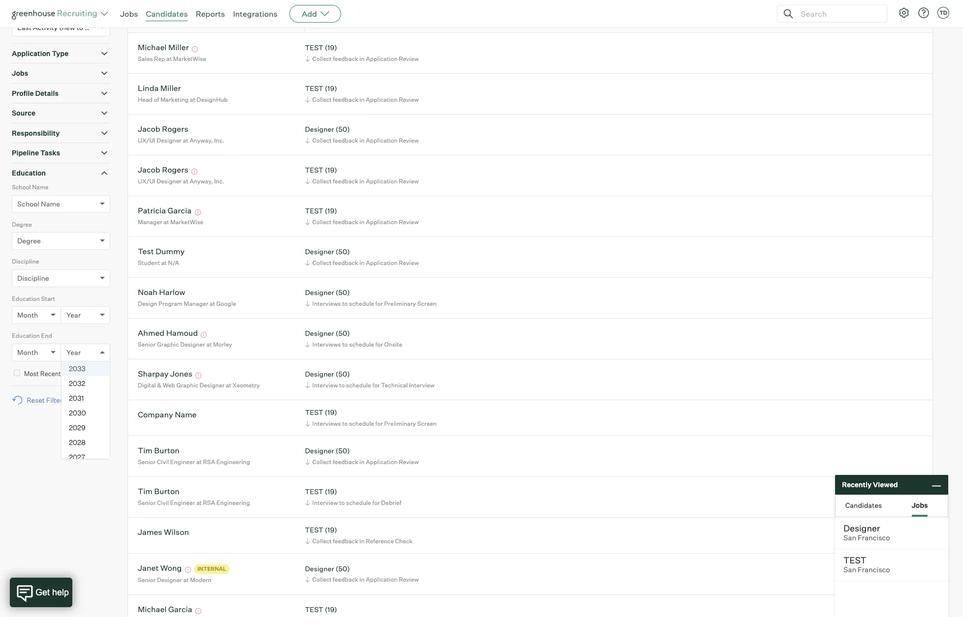 Task type: locate. For each thing, give the bounding box(es) containing it.
candidates up michael miller
[[146, 9, 188, 19]]

miller for linda
[[160, 83, 181, 93]]

michael up sales
[[138, 43, 167, 52]]

to inside designer (50) interview to schedule for technical interview
[[339, 382, 345, 389]]

1 vertical spatial preliminary
[[384, 420, 416, 428]]

education up 2032
[[62, 370, 92, 378]]

marketwise
[[173, 55, 206, 62], [170, 218, 203, 226]]

interview inside test (19) interview to schedule for debrief
[[312, 500, 338, 507]]

company name
[[138, 410, 197, 420]]

3 test (19) collect feedback in application review from the top
[[305, 166, 419, 185]]

senior
[[138, 341, 156, 348], [138, 459, 156, 466], [138, 500, 156, 507], [138, 577, 156, 584]]

to down interviews to schedule for onsite link
[[339, 382, 345, 389]]

linda
[[138, 83, 159, 93]]

to inside 'designer (50) interviews to schedule for onsite'
[[342, 341, 348, 348]]

in inside test (19) collect feedback in reference check
[[360, 538, 365, 545]]

to for designer (50) interviews to schedule for preliminary screen
[[342, 300, 348, 308]]

1 vertical spatial ux/ui
[[138, 178, 155, 185]]

schedule inside 'designer (50) interviews to schedule for onsite'
[[349, 341, 374, 348]]

interviews inside test (19) interviews to schedule for preliminary screen
[[312, 420, 341, 428]]

1 vertical spatial interviews to schedule for preliminary screen link
[[304, 419, 439, 429]]

test inside "test san francisco"
[[844, 555, 867, 566]]

michael miller link
[[138, 43, 189, 54]]

tim for test
[[138, 487, 153, 497]]

manager right program
[[184, 300, 208, 308]]

to up 'designer (50) interviews to schedule for onsite'
[[342, 300, 348, 308]]

(includes resumes and notes)
[[12, 5, 92, 12]]

senior up james
[[138, 500, 156, 507]]

ux/ui up jacob rogers
[[138, 137, 155, 144]]

(19)
[[325, 44, 337, 52], [325, 84, 337, 93], [325, 166, 337, 174], [325, 207, 337, 215], [325, 409, 337, 417], [325, 488, 337, 496], [325, 526, 337, 535], [325, 606, 337, 614]]

interviews to schedule for preliminary screen link for (50)
[[304, 299, 439, 309]]

6 (50) from the top
[[336, 447, 350, 455]]

5 in from the top
[[360, 218, 365, 226]]

2029
[[69, 424, 85, 432]]

schedule up test (19) collect feedback in reference check
[[346, 500, 371, 507]]

san inside "test san francisco"
[[844, 566, 856, 575]]

education for education
[[12, 169, 46, 177]]

0 horizontal spatial candidates
[[146, 9, 188, 19]]

civil down the company name link
[[157, 459, 169, 466]]

schedule up 'designer (50) interviews to schedule for onsite'
[[349, 300, 374, 308]]

application
[[12, 49, 50, 57], [366, 55, 398, 62], [366, 96, 398, 103], [366, 137, 398, 144], [366, 178, 398, 185], [366, 218, 398, 226], [366, 259, 398, 267], [366, 459, 398, 466], [366, 577, 398, 584]]

3 interviews from the top
[[312, 420, 341, 428]]

garcia left michael garcia has been in application review for more than 5 days image
[[168, 605, 192, 615]]

2031 option
[[62, 391, 110, 406]]

rogers for jacob rogers
[[162, 165, 188, 175]]

preliminary inside designer (50) interviews to schedule for preliminary screen
[[384, 300, 416, 308]]

jacob for jacob rogers
[[138, 165, 160, 175]]

designer (50) collect feedback in application review
[[305, 125, 419, 144], [305, 248, 419, 267], [305, 447, 419, 466], [305, 565, 419, 584]]

francisco down designer san francisco
[[858, 566, 890, 575]]

1 vertical spatial candidates
[[845, 501, 882, 510]]

test
[[138, 247, 154, 257]]

preliminary for (50)
[[384, 300, 416, 308]]

0 vertical spatial tim
[[138, 446, 153, 456]]

michael
[[138, 43, 167, 52], [138, 605, 167, 615]]

1 vertical spatial rsa
[[203, 500, 215, 507]]

job/status
[[313, 19, 345, 27]]

candidates down "recently viewed"
[[845, 501, 882, 510]]

linda miller head of marketing at designhub
[[138, 83, 228, 103]]

janet wong has been in application review for more than 5 days image
[[184, 568, 192, 574]]

for inside test (19) interviews to schedule for preliminary screen
[[375, 420, 383, 428]]

1 preliminary from the top
[[384, 300, 416, 308]]

start
[[41, 295, 55, 303]]

2 tim burton link from the top
[[138, 487, 180, 498]]

janet wong
[[138, 564, 182, 574]]

1 vertical spatial engineering
[[216, 500, 250, 507]]

year up 2033
[[66, 348, 81, 357]]

2 senior from the top
[[138, 459, 156, 466]]

feedback inside test (19) collect feedback in reference check
[[333, 538, 358, 545]]

ux/ui down jacob rogers
[[138, 178, 155, 185]]

civil up james wilson
[[157, 500, 169, 507]]

rsa
[[203, 459, 215, 466], [203, 500, 215, 507]]

0 vertical spatial garcia
[[168, 206, 192, 216]]

end
[[41, 332, 52, 340]]

1 vertical spatial degree
[[17, 237, 41, 245]]

garcia up manager at marketwise in the left of the page
[[168, 206, 192, 216]]

san inside designer san francisco
[[844, 534, 856, 543]]

Search text field
[[798, 7, 878, 21]]

6 review from the top
[[399, 259, 419, 267]]

tim burton senior civil engineer at rsa engineering
[[138, 446, 250, 466], [138, 487, 250, 507]]

rogers down 'marketing'
[[162, 124, 188, 134]]

for inside designer (50) interviews to schedule for preliminary screen
[[375, 300, 383, 308]]

0 vertical spatial tim burton link
[[138, 446, 180, 457]]

1 civil from the top
[[157, 459, 169, 466]]

ahmed hamoud
[[138, 328, 198, 338]]

designer inside designer san francisco
[[844, 523, 880, 534]]

1 designer (50) collect feedback in application review from the top
[[305, 125, 419, 144]]

for for designer (50) interviews to schedule for preliminary screen
[[375, 300, 383, 308]]

francisco inside "test san francisco"
[[858, 566, 890, 575]]

linda miller link
[[138, 83, 181, 95]]

5 feedback from the top
[[333, 218, 358, 226]]

test dummy student at n/a
[[138, 247, 185, 267]]

school name up "degree" element on the top left
[[17, 200, 60, 208]]

schedule down interview to schedule for technical interview link
[[349, 420, 374, 428]]

7 (50) from the top
[[336, 565, 350, 573]]

interviews to schedule for preliminary screen link down interview to schedule for technical interview link
[[304, 419, 439, 429]]

marketwise down the michael miller has been in application review for more than 5 days image
[[173, 55, 206, 62]]

8 feedback from the top
[[333, 538, 358, 545]]

to for last activity (new to old)
[[77, 23, 83, 31]]

interview for (50)
[[312, 382, 338, 389]]

miller for michael
[[168, 43, 189, 52]]

1 vertical spatial jacob rogers link
[[138, 165, 188, 176]]

name
[[135, 19, 152, 27], [32, 184, 48, 191], [41, 200, 60, 208], [175, 410, 197, 420]]

1 horizontal spatial candidates
[[845, 501, 882, 510]]

interviews inside 'designer (50) interviews to schedule for onsite'
[[312, 341, 341, 348]]

civil
[[157, 459, 169, 466], [157, 500, 169, 507]]

2 vertical spatial jobs
[[912, 501, 928, 510]]

2 collect from the top
[[312, 96, 332, 103]]

0 vertical spatial civil
[[157, 459, 169, 466]]

4 feedback from the top
[[333, 178, 358, 185]]

anyway, up 'jacob rogers has been in application review for more than 5 days' icon
[[190, 137, 213, 144]]

1 vertical spatial tim
[[138, 487, 153, 497]]

0 vertical spatial inc.
[[214, 137, 224, 144]]

san up "test san francisco"
[[844, 534, 856, 543]]

2 interviews to schedule for preliminary screen link from the top
[[304, 419, 439, 429]]

jacob for jacob rogers ux/ui designer at anyway, inc.
[[138, 124, 160, 134]]

screen inside test (19) interviews to schedule for preliminary screen
[[417, 420, 437, 428]]

design
[[138, 300, 157, 308]]

education left start
[[12, 295, 40, 303]]

digital
[[138, 382, 156, 389]]

8 (19) from the top
[[325, 606, 337, 614]]

collect inside test (19) collect feedback in reference check
[[312, 538, 332, 545]]

interviews to schedule for preliminary screen link up 'designer (50) interviews to schedule for onsite'
[[304, 299, 439, 309]]

2 (50) from the top
[[336, 248, 350, 256]]

2030
[[69, 409, 86, 417]]

0 vertical spatial anyway,
[[190, 137, 213, 144]]

7 feedback from the top
[[333, 459, 358, 466]]

to up designer (50) interview to schedule for technical interview
[[342, 341, 348, 348]]

1 engineering from the top
[[216, 459, 250, 466]]

tim down company
[[138, 446, 153, 456]]

1 tim burton link from the top
[[138, 446, 180, 457]]

michael for michael miller
[[138, 43, 167, 52]]

1 san from the top
[[844, 534, 856, 543]]

1 vertical spatial jobs
[[12, 69, 28, 77]]

test (19) collect feedback in application review for patricia garcia
[[305, 207, 419, 226]]

2 jacob from the top
[[138, 165, 160, 175]]

2 anyway, from the top
[[190, 178, 213, 185]]

schedule up test (19) interviews to schedule for preliminary screen
[[346, 382, 371, 389]]

0 vertical spatial michael
[[138, 43, 167, 52]]

to
[[77, 23, 83, 31], [342, 300, 348, 308], [342, 341, 348, 348], [339, 382, 345, 389], [342, 420, 348, 428], [339, 500, 345, 507]]

sales rep at marketwise
[[138, 55, 206, 62]]

2 burton from the top
[[154, 487, 180, 497]]

tim burton link up james wilson
[[138, 487, 180, 498]]

1 horizontal spatial jobs
[[120, 9, 138, 19]]

1 vertical spatial screen
[[417, 420, 437, 428]]

0 vertical spatial interviews to schedule for preliminary screen link
[[304, 299, 439, 309]]

test san francisco
[[844, 555, 890, 575]]

miller up sales rep at marketwise
[[168, 43, 189, 52]]

(50) inside 'designer (50) interviews to schedule for onsite'
[[336, 329, 350, 338]]

tab list containing candidates
[[836, 496, 948, 517]]

2 inc. from the top
[[214, 178, 224, 185]]

2 san from the top
[[844, 566, 856, 575]]

michael down the senior designer at modern
[[138, 605, 167, 615]]

senior designer at modern
[[138, 577, 211, 584]]

2 preliminary from the top
[[384, 420, 416, 428]]

1 engineer from the top
[[170, 459, 195, 466]]

None field
[[66, 344, 69, 361]]

0 vertical spatial miller
[[168, 43, 189, 52]]

1 vertical spatial miller
[[160, 83, 181, 93]]

1 vertical spatial inc.
[[214, 178, 224, 185]]

schedule for designer (50) interviews to schedule for onsite
[[349, 341, 374, 348]]

1 vertical spatial graphic
[[176, 382, 198, 389]]

degree down school name element
[[12, 221, 32, 228]]

to inside designer (50) interviews to schedule for preliminary screen
[[342, 300, 348, 308]]

anyway, inside jacob rogers ux/ui designer at anyway, inc.
[[190, 137, 213, 144]]

francisco for test
[[858, 566, 890, 575]]

school up "degree" element on the top left
[[17, 200, 39, 208]]

noah harlow design program manager at google
[[138, 288, 236, 308]]

2 francisco from the top
[[858, 566, 890, 575]]

1 vertical spatial michael
[[138, 605, 167, 615]]

8 review from the top
[[399, 577, 419, 584]]

jacob up ux/ui designer at anyway, inc.
[[138, 165, 160, 175]]

engineer up the wilson
[[170, 500, 195, 507]]

schedule inside test (19) interview to schedule for debrief
[[346, 500, 371, 507]]

for for designer (50) interview to schedule for technical interview
[[372, 382, 380, 389]]

1 vertical spatial manager
[[184, 300, 208, 308]]

interviews inside designer (50) interviews to schedule for preliminary screen
[[312, 300, 341, 308]]

name right company
[[175, 410, 197, 420]]

preliminary up onsite
[[384, 300, 416, 308]]

1 tim from the top
[[138, 446, 153, 456]]

to inside test (19) interviews to schedule for preliminary screen
[[342, 420, 348, 428]]

2 designer (50) collect feedback in application review from the top
[[305, 248, 419, 267]]

at inside linda miller head of marketing at designhub
[[190, 96, 195, 103]]

0 vertical spatial school name
[[12, 184, 48, 191]]

1 vertical spatial francisco
[[858, 566, 890, 575]]

3 in from the top
[[360, 137, 365, 144]]

7 review from the top
[[399, 459, 419, 466]]

to down interview to schedule for technical interview link
[[342, 420, 348, 428]]

1 burton from the top
[[154, 446, 180, 456]]

designer (50) interview to schedule for technical interview
[[305, 370, 435, 389]]

2 screen from the top
[[417, 420, 437, 428]]

google
[[216, 300, 236, 308]]

san down designer san francisco
[[844, 566, 856, 575]]

manager down patricia
[[138, 218, 162, 226]]

5 collect from the top
[[312, 218, 332, 226]]

0 vertical spatial preliminary
[[384, 300, 416, 308]]

preliminary down technical
[[384, 420, 416, 428]]

1 test (19) collect feedback in application review from the top
[[305, 44, 419, 62]]

1 vertical spatial marketwise
[[170, 218, 203, 226]]

name up "degree" element on the top left
[[41, 200, 60, 208]]

morley
[[213, 341, 232, 348]]

3 designer (50) collect feedback in application review from the top
[[305, 447, 419, 466]]

head
[[138, 96, 153, 103]]

miller inside 'link'
[[168, 43, 189, 52]]

interview for (19)
[[312, 500, 338, 507]]

1 jacob rogers link from the top
[[138, 124, 188, 136]]

1 vertical spatial jacob
[[138, 165, 160, 175]]

(50) for senior designer at modern
[[336, 565, 350, 573]]

8 collect from the top
[[312, 538, 332, 545]]

0 vertical spatial interviews
[[312, 300, 341, 308]]

senior down janet at bottom
[[138, 577, 156, 584]]

degree up the discipline element
[[17, 237, 41, 245]]

0 vertical spatial san
[[844, 534, 856, 543]]

education end
[[12, 332, 52, 340]]

(19) inside test (19) collect feedback in reference check
[[325, 526, 337, 535]]

1 inc. from the top
[[214, 137, 224, 144]]

engineer down the company name link
[[170, 459, 195, 466]]

rep
[[154, 55, 165, 62]]

civil for designer (50)
[[157, 459, 169, 466]]

for
[[375, 300, 383, 308], [375, 341, 383, 348], [372, 382, 380, 389], [375, 420, 383, 428], [372, 500, 380, 507]]

1 rogers from the top
[[162, 124, 188, 134]]

michael inside 'link'
[[138, 43, 167, 52]]

2 michael from the top
[[138, 605, 167, 615]]

san
[[844, 534, 856, 543], [844, 566, 856, 575]]

1 vertical spatial tim burton link
[[138, 487, 180, 498]]

1 rsa from the top
[[203, 459, 215, 466]]

jones
[[170, 369, 192, 379]]

1 vertical spatial month
[[17, 348, 38, 357]]

onsite
[[384, 341, 402, 348]]

graphic down jones
[[176, 382, 198, 389]]

marketwise down patricia garcia has been in application review for more than 5 days icon
[[170, 218, 203, 226]]

application for 6th collect feedback in application review link from the bottom of the page
[[366, 137, 398, 144]]

1 ux/ui from the top
[[138, 137, 155, 144]]

&
[[157, 382, 161, 389]]

name down pipeline tasks
[[32, 184, 48, 191]]

manager
[[138, 218, 162, 226], [184, 300, 208, 308]]

2032 option
[[62, 376, 110, 391]]

(50) for design program manager at google
[[336, 289, 350, 297]]

marketing
[[160, 96, 189, 103]]

schedule for designer (50) interviews to schedule for preliminary screen
[[349, 300, 374, 308]]

school down pipeline
[[12, 184, 31, 191]]

0 vertical spatial year
[[66, 311, 81, 320]]

modern
[[190, 577, 211, 584]]

0 vertical spatial engineer
[[170, 459, 195, 466]]

2 engineer from the top
[[170, 500, 195, 507]]

francisco inside designer san francisco
[[858, 534, 890, 543]]

1 anyway, from the top
[[190, 137, 213, 144]]

5 (50) from the top
[[336, 370, 350, 379]]

0 horizontal spatial manager
[[138, 218, 162, 226]]

for up 'designer (50) interviews to schedule for onsite'
[[375, 300, 383, 308]]

tim burton senior civil engineer at rsa engineering for test
[[138, 487, 250, 507]]

burton up james wilson
[[154, 487, 180, 497]]

1 vertical spatial burton
[[154, 487, 180, 497]]

schedule inside designer (50) interview to schedule for technical interview
[[346, 382, 371, 389]]

sales
[[138, 55, 153, 62]]

for inside designer (50) interview to schedule for technical interview
[[372, 382, 380, 389]]

8 collect feedback in application review link from the top
[[304, 576, 421, 585]]

9 in from the top
[[360, 577, 365, 584]]

schedule left onsite
[[349, 341, 374, 348]]

2 tim from the top
[[138, 487, 153, 497]]

1 michael from the top
[[138, 43, 167, 52]]

miller
[[168, 43, 189, 52], [160, 83, 181, 93]]

6 (19) from the top
[[325, 488, 337, 496]]

3 feedback from the top
[[333, 137, 358, 144]]

francisco up "test san francisco"
[[858, 534, 890, 543]]

screen inside designer (50) interviews to schedule for preliminary screen
[[417, 300, 437, 308]]

senior down the ahmed
[[138, 341, 156, 348]]

engineer for designer (50)
[[170, 459, 195, 466]]

1 vertical spatial san
[[844, 566, 856, 575]]

1 vertical spatial rogers
[[162, 165, 188, 175]]

for for test (19) interviews to schedule for preliminary screen
[[375, 420, 383, 428]]

month down "education start"
[[17, 311, 38, 320]]

burton down the company name link
[[154, 446, 180, 456]]

jacob rogers link
[[138, 124, 188, 136], [138, 165, 188, 176]]

preliminary inside test (19) interviews to schedule for preliminary screen
[[384, 420, 416, 428]]

test (19)
[[305, 606, 337, 614]]

application for 1st collect feedback in application review link from the bottom of the page
[[366, 577, 398, 584]]

0 vertical spatial rogers
[[162, 124, 188, 134]]

0 vertical spatial jacob rogers link
[[138, 124, 188, 136]]

michael garcia has been in application review for more than 5 days image
[[194, 609, 203, 615]]

0 vertical spatial degree
[[12, 221, 32, 228]]

jacob rogers has been in application review for more than 5 days image
[[190, 169, 199, 175]]

year down the discipline element
[[66, 311, 81, 320]]

schedule inside test (19) interviews to schedule for preliminary screen
[[349, 420, 374, 428]]

tim burton senior civil engineer at rsa engineering up the wilson
[[138, 487, 250, 507]]

jobs
[[120, 9, 138, 19], [12, 69, 28, 77], [912, 501, 928, 510]]

8 in from the top
[[360, 538, 365, 545]]

screen
[[417, 300, 437, 308], [417, 420, 437, 428]]

application for second collect feedback in application review link from the bottom
[[366, 459, 398, 466]]

interviews to schedule for preliminary screen link
[[304, 299, 439, 309], [304, 419, 439, 429]]

test
[[305, 44, 323, 52], [305, 84, 323, 93], [305, 166, 323, 174], [305, 207, 323, 215], [305, 409, 323, 417], [305, 488, 323, 496], [305, 526, 323, 535], [844, 555, 867, 566], [305, 606, 323, 614]]

month for start
[[17, 311, 38, 320]]

3 (50) from the top
[[336, 289, 350, 297]]

sharpay
[[138, 369, 169, 379]]

xeometry
[[233, 382, 260, 389]]

rogers inside jacob rogers ux/ui designer at anyway, inc.
[[162, 124, 188, 134]]

san for designer
[[844, 534, 856, 543]]

1 vertical spatial civil
[[157, 500, 169, 507]]

for left technical
[[372, 382, 380, 389]]

1 vertical spatial interviews
[[312, 341, 341, 348]]

inc.
[[214, 137, 224, 144], [214, 178, 224, 185]]

jacob rogers link up ux/ui designer at anyway, inc.
[[138, 165, 188, 176]]

hamoud
[[166, 328, 198, 338]]

1 interviews from the top
[[312, 300, 341, 308]]

0 vertical spatial jobs
[[120, 9, 138, 19]]

0 vertical spatial ux/ui
[[138, 137, 155, 144]]

michael miller has been in application review for more than 5 days image
[[191, 46, 199, 52]]

at inside noah harlow design program manager at google
[[210, 300, 215, 308]]

1 vertical spatial garcia
[[168, 605, 192, 615]]

for down interview to schedule for technical interview link
[[375, 420, 383, 428]]

janet wong link
[[138, 564, 182, 575]]

to left old)
[[77, 23, 83, 31]]

last activity (new to old) option
[[17, 23, 97, 31]]

senior graphic designer at morley
[[138, 341, 232, 348]]

graphic down ahmed hamoud link in the bottom left of the page
[[157, 341, 179, 348]]

burton for designer
[[154, 446, 180, 456]]

0 vertical spatial month
[[17, 311, 38, 320]]

tab list
[[836, 496, 948, 517]]

school name down pipeline
[[12, 184, 48, 191]]

reset
[[27, 396, 45, 405]]

1 francisco from the top
[[858, 534, 890, 543]]

month down education end
[[17, 348, 38, 357]]

jacob down head
[[138, 124, 160, 134]]

in
[[360, 55, 365, 62], [360, 96, 365, 103], [360, 137, 365, 144], [360, 178, 365, 185], [360, 218, 365, 226], [360, 259, 365, 267], [360, 459, 365, 466], [360, 538, 365, 545], [360, 577, 365, 584]]

jacob rogers
[[138, 165, 188, 175]]

1 interviews to schedule for preliminary screen link from the top
[[304, 299, 439, 309]]

tim up james
[[138, 487, 153, 497]]

burton for test
[[154, 487, 180, 497]]

for left the debrief
[[372, 500, 380, 507]]

engineer for test (19)
[[170, 500, 195, 507]]

1 vertical spatial engineer
[[170, 500, 195, 507]]

review
[[399, 55, 419, 62], [399, 96, 419, 103], [399, 137, 419, 144], [399, 178, 419, 185], [399, 218, 419, 226], [399, 259, 419, 267], [399, 459, 419, 466], [399, 577, 419, 584]]

(50) for senior graphic designer at morley
[[336, 329, 350, 338]]

4 test (19) collect feedback in application review from the top
[[305, 207, 419, 226]]

jacob inside jacob rogers ux/ui designer at anyway, inc.
[[138, 124, 160, 134]]

2 in from the top
[[360, 96, 365, 103]]

7 in from the top
[[360, 459, 365, 466]]

for left onsite
[[375, 341, 383, 348]]

rogers up ux/ui designer at anyway, inc.
[[162, 165, 188, 175]]

for for test (19) interview to schedule for debrief
[[372, 500, 380, 507]]

2 year from the top
[[66, 348, 81, 357]]

(50) inside designer (50) interviews to schedule for preliminary screen
[[336, 289, 350, 297]]

1 vertical spatial tim burton senior civil engineer at rsa engineering
[[138, 487, 250, 507]]

Most Recent Education Only checkbox
[[14, 370, 20, 376]]

2 month from the top
[[17, 348, 38, 357]]

0 vertical spatial candidates
[[146, 9, 188, 19]]

michael for michael garcia
[[138, 605, 167, 615]]

at
[[166, 55, 172, 62], [190, 96, 195, 103], [183, 137, 188, 144], [183, 178, 188, 185], [164, 218, 169, 226], [161, 259, 167, 267], [210, 300, 215, 308], [206, 341, 212, 348], [226, 382, 231, 389], [196, 459, 202, 466], [196, 500, 202, 507], [183, 577, 189, 584]]

designer (50) collect feedback in application review for burton
[[305, 447, 419, 466]]

0 vertical spatial francisco
[[858, 534, 890, 543]]

schedule inside designer (50) interviews to schedule for preliminary screen
[[349, 300, 374, 308]]

degree element
[[12, 220, 110, 257]]

designer san francisco
[[844, 523, 890, 543]]

designer
[[305, 125, 334, 134], [157, 137, 182, 144], [157, 178, 182, 185], [305, 248, 334, 256], [305, 289, 334, 297], [305, 329, 334, 338], [180, 341, 205, 348], [305, 370, 334, 379], [200, 382, 225, 389], [305, 447, 334, 455], [844, 523, 880, 534], [305, 565, 334, 573], [157, 577, 182, 584]]

1 tim burton senior civil engineer at rsa engineering from the top
[[138, 446, 250, 466]]

0 vertical spatial rsa
[[203, 459, 215, 466]]

(50) inside designer (50) interview to schedule for technical interview
[[336, 370, 350, 379]]

to for designer (50) interviews to schedule for onsite
[[342, 341, 348, 348]]

list box
[[62, 362, 110, 465]]

education for education start
[[12, 295, 40, 303]]

to inside test (19) interview to schedule for debrief
[[339, 500, 345, 507]]

anyway, down 'jacob rogers has been in application review for more than 5 days' icon
[[190, 178, 213, 185]]

3 collect from the top
[[312, 137, 332, 144]]

2 rsa from the top
[[203, 500, 215, 507]]

jacob rogers link down "of"
[[138, 124, 188, 136]]

1 vertical spatial year
[[66, 348, 81, 357]]

designhub
[[197, 96, 228, 103]]

designer (50) interviews to schedule for onsite
[[305, 329, 402, 348]]

2030 option
[[62, 406, 110, 421]]

list box containing 2033
[[62, 362, 110, 465]]

jacob rogers ux/ui designer at anyway, inc.
[[138, 124, 224, 144]]

1 horizontal spatial manager
[[184, 300, 208, 308]]

education down pipeline
[[12, 169, 46, 177]]

miller up 'marketing'
[[160, 83, 181, 93]]

0 vertical spatial discipline
[[12, 258, 39, 265]]

to for designer (50) interview to schedule for technical interview
[[339, 382, 345, 389]]

interviews for designer (50) interviews to schedule for onsite
[[312, 341, 341, 348]]

for inside 'designer (50) interviews to schedule for onsite'
[[375, 341, 383, 348]]

education left the end
[[12, 332, 40, 340]]

to up test (19) collect feedback in reference check
[[339, 500, 345, 507]]

for inside test (19) interview to schedule for debrief
[[372, 500, 380, 507]]

application for 8th collect feedback in application review link from the bottom
[[366, 55, 398, 62]]

0 vertical spatial jacob
[[138, 124, 160, 134]]

tim burton link down company
[[138, 446, 180, 457]]

2029 option
[[62, 421, 110, 435]]

1 jacob from the top
[[138, 124, 160, 134]]

name down jobs link
[[135, 19, 152, 27]]

0 vertical spatial burton
[[154, 446, 180, 456]]

tim burton senior civil engineer at rsa engineering down the company name link
[[138, 446, 250, 466]]

1 (50) from the top
[[336, 125, 350, 134]]

(50)
[[336, 125, 350, 134], [336, 248, 350, 256], [336, 289, 350, 297], [336, 329, 350, 338], [336, 370, 350, 379], [336, 447, 350, 455], [336, 565, 350, 573]]

(19) inside test (19) interviews to schedule for preliminary screen
[[325, 409, 337, 417]]

4 (50) from the top
[[336, 329, 350, 338]]

miller inside linda miller head of marketing at designhub
[[160, 83, 181, 93]]

6 in from the top
[[360, 259, 365, 267]]

garcia
[[168, 206, 192, 216], [168, 605, 192, 615]]

0 vertical spatial engineering
[[216, 459, 250, 466]]

1 screen from the top
[[417, 300, 437, 308]]

internal
[[198, 566, 226, 573]]

1 vertical spatial anyway,
[[190, 178, 213, 185]]

0 vertical spatial tim burton senior civil engineer at rsa engineering
[[138, 446, 250, 466]]

reports
[[196, 9, 225, 19]]

senior down company
[[138, 459, 156, 466]]

0 vertical spatial screen
[[417, 300, 437, 308]]

0 vertical spatial manager
[[138, 218, 162, 226]]

2 vertical spatial interviews
[[312, 420, 341, 428]]



Task type: vqa. For each thing, say whether or not it's contained in the screenshot.


Task type: describe. For each thing, give the bounding box(es) containing it.
1 vertical spatial school name
[[17, 200, 60, 208]]

4 in from the top
[[360, 178, 365, 185]]

2 test (19) collect feedback in application review from the top
[[305, 84, 419, 103]]

garcia for michael garcia
[[168, 605, 192, 615]]

candidates link
[[146, 9, 188, 19]]

recent
[[40, 370, 61, 378]]

san for test
[[844, 566, 856, 575]]

month for end
[[17, 348, 38, 357]]

6 collect from the top
[[312, 259, 332, 267]]

details
[[35, 89, 59, 97]]

rsa for test (19)
[[203, 500, 215, 507]]

0 vertical spatial marketwise
[[173, 55, 206, 62]]

tim burton senior civil engineer at rsa engineering for designer
[[138, 446, 250, 466]]

1 vertical spatial school
[[17, 200, 39, 208]]

responsibility
[[12, 129, 60, 137]]

ux/ui designer at anyway, inc.
[[138, 178, 224, 185]]

interview to schedule for debrief link
[[304, 499, 404, 508]]

program
[[159, 300, 183, 308]]

viewed
[[873, 481, 898, 489]]

(19) inside test (19) interview to schedule for debrief
[[325, 488, 337, 496]]

type
[[52, 49, 69, 57]]

3 senior from the top
[[138, 500, 156, 507]]

pipeline
[[12, 149, 39, 157]]

designer (50) interviews to schedule for preliminary screen
[[305, 289, 437, 308]]

and
[[63, 5, 73, 12]]

test inside test (19) interview to schedule for debrief
[[305, 488, 323, 496]]

td button
[[936, 5, 951, 21]]

2 review from the top
[[399, 96, 419, 103]]

year for education start
[[66, 311, 81, 320]]

civil for test (19)
[[157, 500, 169, 507]]

designer inside jacob rogers ux/ui designer at anyway, inc.
[[157, 137, 182, 144]]

1 feedback from the top
[[333, 55, 358, 62]]

company name link
[[138, 410, 197, 422]]

designer inside designer (50) interviews to schedule for preliminary screen
[[305, 289, 334, 297]]

harlow
[[159, 288, 185, 297]]

filters
[[46, 396, 66, 405]]

n/a
[[168, 259, 179, 267]]

4 senior from the top
[[138, 577, 156, 584]]

2 jacob rogers link from the top
[[138, 165, 188, 176]]

only
[[94, 370, 107, 378]]

1 collect feedback in application review link from the top
[[304, 54, 421, 63]]

garcia for patricia garcia
[[168, 206, 192, 216]]

engineering for designer (50)
[[216, 459, 250, 466]]

2 (19) from the top
[[325, 84, 337, 93]]

designer inside 'designer (50) interviews to schedule for onsite'
[[305, 329, 334, 338]]

schedule for test (19) interview to schedule for debrief
[[346, 500, 371, 507]]

james
[[138, 528, 162, 538]]

7 collect feedback in application review link from the top
[[304, 458, 421, 467]]

test inside test (19) collect feedback in reference check
[[305, 526, 323, 535]]

reset filters button
[[12, 391, 71, 410]]

2033
[[69, 365, 86, 373]]

interviews to schedule for onsite link
[[304, 340, 405, 349]]

james wilson link
[[138, 528, 189, 539]]

6 collect feedback in application review link from the top
[[304, 258, 421, 268]]

year for education end
[[66, 348, 81, 357]]

1 review from the top
[[399, 55, 419, 62]]

schedule for designer (50) interview to schedule for technical interview
[[346, 382, 371, 389]]

(50) for senior civil engineer at rsa engineering
[[336, 447, 350, 455]]

at inside jacob rogers ux/ui designer at anyway, inc.
[[183, 137, 188, 144]]

screen for (50)
[[417, 300, 437, 308]]

most
[[24, 370, 39, 378]]

0 horizontal spatial jobs
[[12, 69, 28, 77]]

preliminary for (19)
[[384, 420, 416, 428]]

0 vertical spatial graphic
[[157, 341, 179, 348]]

3 review from the top
[[399, 137, 419, 144]]

discipline element
[[12, 257, 110, 294]]

education for education end
[[12, 332, 40, 340]]

old)
[[85, 23, 97, 31]]

interviews for test (19) interviews to schedule for preliminary screen
[[312, 420, 341, 428]]

(includes
[[12, 5, 37, 12]]

sharpay jones
[[138, 369, 192, 379]]

3 collect feedback in application review link from the top
[[304, 136, 421, 145]]

9 feedback from the top
[[333, 577, 358, 584]]

schedule for test (19) interviews to schedule for preliminary screen
[[349, 420, 374, 428]]

5 collect feedback in application review link from the top
[[304, 218, 421, 227]]

application type
[[12, 49, 69, 57]]

tasks
[[40, 149, 60, 157]]

ux/ui inside jacob rogers ux/ui designer at anyway, inc.
[[138, 137, 155, 144]]

rsa for designer (50)
[[203, 459, 215, 466]]

2 collect feedback in application review link from the top
[[304, 95, 421, 104]]

(50) for digital & web graphic designer at xeometry
[[336, 370, 350, 379]]

sharpay jones has been in technical interview for more than 14 days image
[[194, 373, 203, 379]]

of
[[154, 96, 159, 103]]

source
[[12, 109, 35, 117]]

designer (50) collect feedback in application review for dummy
[[305, 248, 419, 267]]

reset filters
[[27, 396, 66, 405]]

noah harlow link
[[138, 288, 185, 299]]

4 review from the top
[[399, 178, 419, 185]]

0 vertical spatial school
[[12, 184, 31, 191]]

test inside test (19) interviews to schedule for preliminary screen
[[305, 409, 323, 417]]

application for seventh collect feedback in application review link from the bottom
[[366, 96, 398, 103]]

4 collect feedback in application review link from the top
[[304, 177, 421, 186]]

inc. inside jacob rogers ux/ui designer at anyway, inc.
[[214, 137, 224, 144]]

to for test (19) interviews to schedule for preliminary screen
[[342, 420, 348, 428]]

2027 option
[[62, 450, 110, 465]]

test dummy link
[[138, 247, 185, 258]]

manager at marketwise
[[138, 218, 203, 226]]

interviews to schedule for preliminary screen link for (19)
[[304, 419, 439, 429]]

janet
[[138, 564, 159, 574]]

patricia garcia link
[[138, 206, 192, 217]]

2032
[[69, 379, 85, 388]]

school name element
[[12, 183, 110, 220]]

name inside the company name link
[[175, 410, 197, 420]]

francisco for designer
[[858, 534, 890, 543]]

1 senior from the top
[[138, 341, 156, 348]]

for for designer (50) interviews to schedule for onsite
[[375, 341, 383, 348]]

pipeline tasks
[[12, 149, 60, 157]]

greenhouse recruiting image
[[12, 8, 100, 20]]

last activity (new to old)
[[17, 23, 97, 31]]

ahmed hamoud has been in onsite for more than 21 days image
[[200, 332, 208, 338]]

1 collect from the top
[[312, 55, 332, 62]]

3 (19) from the top
[[325, 166, 337, 174]]

reference
[[366, 538, 394, 545]]

noah
[[138, 288, 157, 297]]

wilson
[[164, 528, 189, 538]]

test (19) collect feedback in application review for jacob rogers
[[305, 166, 419, 185]]

manager inside noah harlow design program manager at google
[[184, 300, 208, 308]]

application for sixth collect feedback in application review link
[[366, 259, 398, 267]]

application for fourth collect feedback in application review link from the bottom
[[366, 218, 398, 226]]

student
[[138, 259, 160, 267]]

2 horizontal spatial jobs
[[912, 501, 928, 510]]

last
[[17, 23, 31, 31]]

test (19) collect feedback in reference check
[[305, 526, 413, 545]]

jobs link
[[120, 9, 138, 19]]

to for test (19) interview to schedule for debrief
[[339, 500, 345, 507]]

integrations link
[[233, 9, 278, 19]]

2028 option
[[62, 435, 110, 450]]

2028
[[69, 438, 86, 447]]

check
[[395, 538, 413, 545]]

dummy
[[156, 247, 185, 257]]

(50) for student at n/a
[[336, 248, 350, 256]]

4 designer (50) collect feedback in application review from the top
[[305, 565, 419, 584]]

designer inside designer (50) interview to schedule for technical interview
[[305, 370, 334, 379]]

configure image
[[898, 7, 910, 19]]

tim burton link for test
[[138, 487, 180, 498]]

patricia garcia has been in application review for more than 5 days image
[[193, 210, 202, 216]]

add button
[[289, 5, 341, 23]]

2033 option
[[62, 362, 110, 376]]

patricia
[[138, 206, 166, 216]]

5 review from the top
[[399, 218, 419, 226]]

engineering for test (19)
[[216, 500, 250, 507]]

2 feedback from the top
[[333, 96, 358, 103]]

activity
[[33, 23, 58, 31]]

test (19) interviews to schedule for preliminary screen
[[305, 409, 437, 428]]

(new
[[59, 23, 75, 31]]

interview to schedule for technical interview link
[[304, 381, 437, 390]]

test (19) collect feedback in application review for michael miller
[[305, 44, 419, 62]]

1 vertical spatial discipline
[[17, 274, 49, 282]]

wong
[[160, 564, 182, 574]]

test (19) interview to schedule for debrief
[[305, 488, 402, 507]]

2031
[[69, 394, 84, 402]]

collect feedback in reference check link
[[304, 537, 415, 546]]

1 in from the top
[[360, 55, 365, 62]]

4 (19) from the top
[[325, 207, 337, 215]]

tim for designer
[[138, 446, 153, 456]]

profile details
[[12, 89, 59, 97]]

rogers for jacob rogers ux/ui designer at anyway, inc.
[[162, 124, 188, 134]]

debrief
[[381, 500, 402, 507]]

7 collect from the top
[[312, 459, 332, 466]]

interviews for designer (50) interviews to schedule for preliminary screen
[[312, 300, 341, 308]]

(50) for ux/ui designer at anyway, inc.
[[336, 125, 350, 134]]

9 collect from the top
[[312, 577, 332, 584]]

designer (50) collect feedback in application review for rogers
[[305, 125, 419, 144]]

michael miller
[[138, 43, 189, 52]]

td
[[940, 9, 948, 16]]

digital & web graphic designer at xeometry
[[138, 382, 260, 389]]

2 ux/ui from the top
[[138, 178, 155, 185]]

tim burton link for designer
[[138, 446, 180, 457]]

1 (19) from the top
[[325, 44, 337, 52]]

ahmed
[[138, 328, 164, 338]]

4 collect from the top
[[312, 178, 332, 185]]

james wilson
[[138, 528, 189, 538]]

resumes
[[38, 5, 61, 12]]

application for fourth collect feedback in application review link from the top
[[366, 178, 398, 185]]

reports link
[[196, 9, 225, 19]]

recently
[[842, 481, 872, 489]]

at inside test dummy student at n/a
[[161, 259, 167, 267]]

technical
[[381, 382, 408, 389]]

6 feedback from the top
[[333, 259, 358, 267]]

screen for (19)
[[417, 420, 437, 428]]

add
[[302, 9, 317, 19]]



